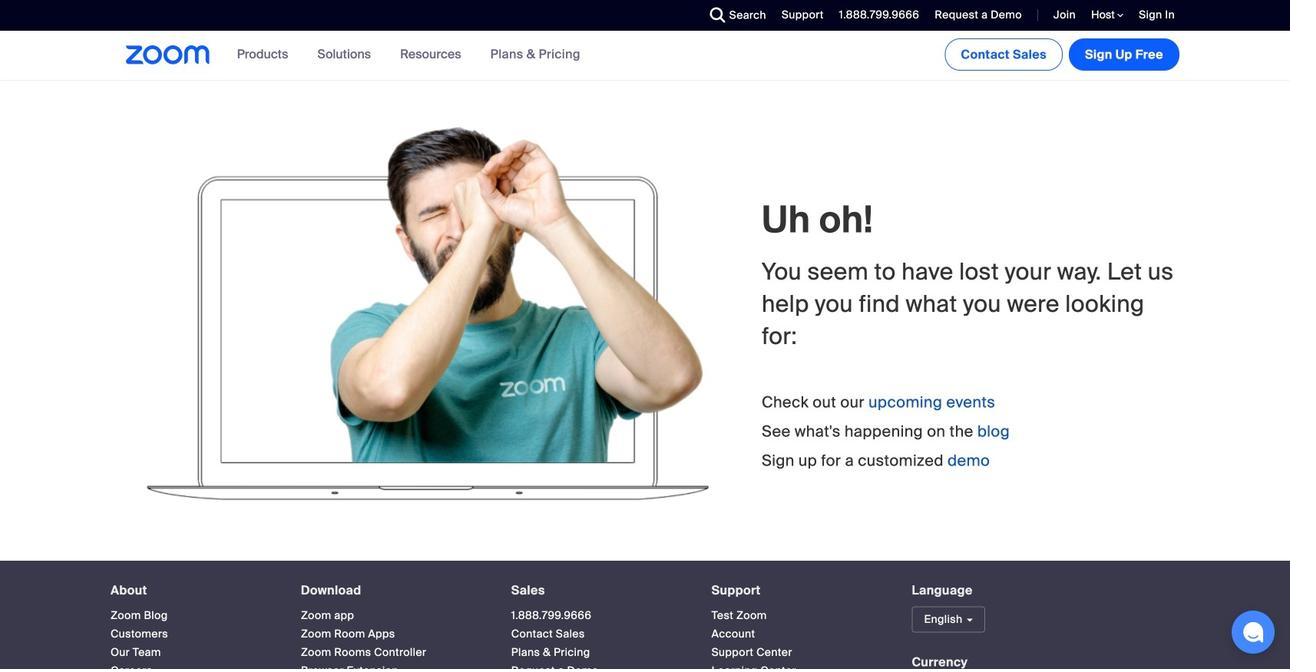 Task type: describe. For each thing, give the bounding box(es) containing it.
meetings navigation
[[942, 31, 1183, 74]]

product information navigation
[[210, 31, 592, 80]]

2 heading from the left
[[301, 584, 484, 597]]

1 heading from the left
[[111, 584, 273, 597]]



Task type: locate. For each thing, give the bounding box(es) containing it.
banner
[[108, 31, 1183, 80]]

heading
[[111, 584, 273, 597], [301, 584, 484, 597], [511, 584, 684, 597], [712, 584, 885, 597]]

open chat image
[[1243, 621, 1264, 643]]

3 heading from the left
[[511, 584, 684, 597]]

zoom logo image
[[126, 45, 210, 65]]

4 heading from the left
[[712, 584, 885, 597]]



Task type: vqa. For each thing, say whether or not it's contained in the screenshot.
the learn more about Enable Continuous Meeting Chat image
no



